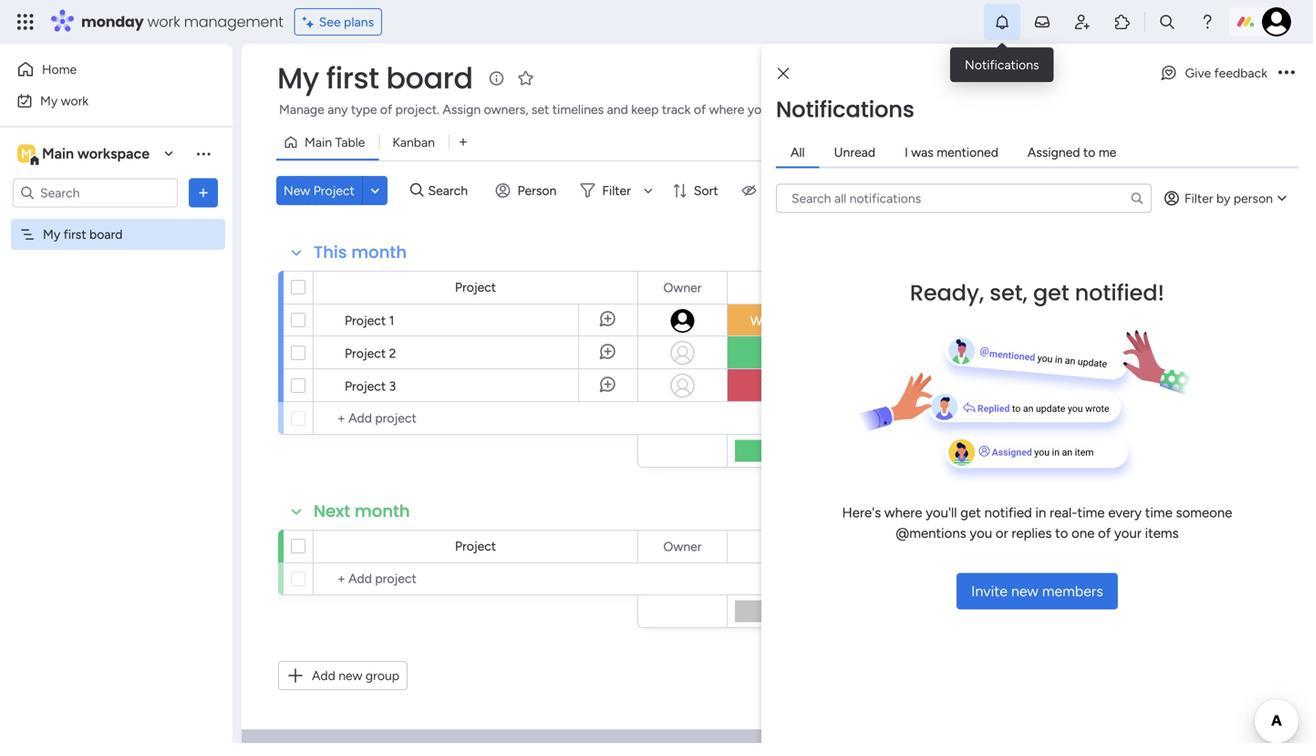 Task type: describe. For each thing, give the bounding box(es) containing it.
activity
[[1064, 71, 1109, 86]]

hide
[[764, 183, 791, 198]]

invite for invite new members
[[972, 583, 1008, 600]]

my inside list box
[[43, 227, 60, 242]]

next
[[314, 500, 351, 523]]

due for 2nd due date field from the bottom
[[888, 280, 911, 296]]

give
[[1186, 65, 1212, 81]]

by
[[1217, 191, 1231, 206]]

invite new members button
[[957, 573, 1119, 610]]

1 + add project text field from the top
[[323, 408, 630, 430]]

workspace selection element
[[17, 143, 152, 167]]

my work button
[[11, 86, 196, 115]]

due date for 2nd due date field from the bottom
[[888, 280, 940, 296]]

workspace options image
[[194, 144, 213, 163]]

you
[[970, 526, 993, 542]]

project.
[[396, 102, 440, 117]]

project
[[777, 102, 818, 117]]

see for see more
[[832, 101, 854, 116]]

my work
[[40, 93, 89, 109]]

of inside here's where you'll get notified in real-time every time someone @mentions you or replies to one of your items
[[1099, 526, 1112, 542]]

medium
[[1018, 378, 1065, 394]]

ready, set, get notified!
[[910, 278, 1165, 308]]

my inside button
[[40, 93, 58, 109]]

plans
[[344, 14, 374, 30]]

select product image
[[16, 13, 35, 31]]

management
[[184, 11, 283, 32]]

new project button
[[276, 176, 362, 205]]

filter by person
[[1185, 191, 1274, 206]]

set,
[[990, 278, 1028, 308]]

m
[[21, 146, 32, 162]]

options image
[[194, 184, 213, 202]]

see for see plans
[[319, 14, 341, 30]]

hide button
[[735, 176, 802, 205]]

here's
[[843, 505, 882, 521]]

new for members
[[1012, 583, 1039, 600]]

your inside here's where you'll get notified in real-time every time someone @mentions you or replies to one of your items
[[1115, 526, 1142, 542]]

keep
[[632, 102, 659, 117]]

month for next month
[[355, 500, 410, 523]]

home
[[42, 62, 77, 77]]

2 priority field from the top
[[1017, 537, 1067, 557]]

help image
[[1199, 13, 1217, 31]]

owner field for this month
[[659, 278, 707, 298]]

notified!
[[1076, 278, 1165, 308]]

Search in workspace field
[[38, 182, 152, 203]]

and
[[607, 102, 628, 117]]

set
[[532, 102, 550, 117]]

invite new members
[[972, 583, 1104, 600]]

2
[[389, 346, 396, 361]]

notes for 2nd notes 'field' from the bottom
[[1152, 280, 1187, 296]]

one
[[1072, 526, 1095, 542]]

i was mentioned
[[905, 145, 999, 160]]

1 priority from the top
[[1021, 280, 1062, 296]]

see more link
[[830, 99, 888, 118]]

see plans
[[319, 14, 374, 30]]

filter button
[[573, 176, 660, 205]]

manage any type of project. assign owners, set timelines and keep track of where your project stands.
[[279, 102, 862, 117]]

invite for invite / 1
[[1184, 71, 1216, 86]]

invite members image
[[1074, 13, 1092, 31]]

type
[[351, 102, 377, 117]]

18
[[923, 379, 935, 393]]

work for monday
[[147, 11, 180, 32]]

options image
[[1279, 67, 1296, 80]]

nov
[[898, 379, 920, 393]]

2 time from the left
[[1146, 505, 1173, 521]]

owner field for next month
[[659, 537, 707, 557]]

monday
[[81, 11, 144, 32]]

show board description image
[[486, 69, 508, 88]]

me
[[1099, 145, 1117, 160]]

give feedback button
[[1153, 58, 1276, 88]]

angle down image
[[371, 184, 380, 198]]

i
[[905, 145, 909, 160]]

invite / 1 button
[[1151, 64, 1241, 93]]

person
[[1234, 191, 1274, 206]]

Search field
[[424, 178, 479, 203]]

main workspace
[[42, 145, 150, 162]]

see more
[[832, 101, 887, 116]]

feedback
[[1215, 65, 1268, 81]]

next month
[[314, 500, 410, 523]]

1 notes field from the top
[[1147, 278, 1191, 298]]

members
[[1043, 583, 1104, 600]]

search image
[[1131, 191, 1145, 206]]

ready,
[[910, 278, 985, 308]]

assigned
[[1028, 145, 1081, 160]]

manage
[[279, 102, 325, 117]]

see plans button
[[294, 8, 382, 36]]

project 1
[[345, 313, 395, 328]]

0 horizontal spatial of
[[380, 102, 393, 117]]

more
[[857, 101, 887, 116]]

was
[[912, 145, 934, 160]]

my first board inside list box
[[43, 227, 123, 242]]

notifications image
[[994, 13, 1012, 31]]

project inside button
[[314, 183, 355, 198]]

mentioned
[[937, 145, 999, 160]]

on
[[801, 313, 816, 329]]

meeting
[[1131, 347, 1178, 361]]

kanban button
[[379, 128, 449, 157]]

new
[[284, 183, 310, 198]]

add to favorites image
[[517, 69, 535, 87]]

notified
[[985, 505, 1033, 521]]

you'll
[[926, 505, 958, 521]]

high
[[1028, 345, 1055, 361]]

1 vertical spatial notifications
[[776, 94, 915, 125]]

1 horizontal spatial to
[[1084, 145, 1096, 160]]

arrow down image
[[638, 180, 660, 202]]

every
[[1109, 505, 1142, 521]]

1 priority field from the top
[[1017, 278, 1067, 298]]

add new group
[[312, 668, 400, 684]]

filter for filter
[[603, 183, 631, 198]]



Task type: locate. For each thing, give the bounding box(es) containing it.
where inside here's where you'll get notified in real-time every time someone @mentions you or replies to one of your items
[[885, 505, 923, 521]]

work for my
[[61, 93, 89, 109]]

notes for second notes 'field' from the top of the page
[[1152, 539, 1187, 555]]

where right track
[[710, 102, 745, 117]]

0 vertical spatial my first board
[[277, 58, 473, 99]]

filter left by at top right
[[1185, 191, 1214, 206]]

1 notes from the top
[[1152, 280, 1187, 296]]

2 date from the top
[[914, 539, 940, 555]]

new left members
[[1012, 583, 1039, 600]]

1 vertical spatial month
[[355, 500, 410, 523]]

1 vertical spatial first
[[64, 227, 86, 242]]

Next month field
[[309, 500, 415, 524]]

0 vertical spatial to
[[1084, 145, 1096, 160]]

2 horizontal spatial of
[[1099, 526, 1112, 542]]

work
[[147, 11, 180, 32], [61, 93, 89, 109]]

1 inside invite / 1 button
[[1227, 71, 1233, 86]]

stands.
[[821, 102, 862, 117]]

main
[[305, 135, 332, 150], [42, 145, 74, 162]]

main right workspace image
[[42, 145, 74, 162]]

0 vertical spatial invite
[[1184, 71, 1216, 86]]

1 horizontal spatial work
[[147, 11, 180, 32]]

1 horizontal spatial your
[[1115, 526, 1142, 542]]

add new group button
[[278, 662, 408, 691]]

see left plans
[[319, 14, 341, 30]]

due left "column information" icon
[[888, 280, 911, 296]]

main table button
[[276, 128, 379, 157]]

work inside button
[[61, 93, 89, 109]]

0 horizontal spatial get
[[961, 505, 982, 521]]

kanban
[[393, 135, 435, 150]]

0 horizontal spatial first
[[64, 227, 86, 242]]

new inside button
[[1012, 583, 1039, 600]]

0 vertical spatial date
[[914, 280, 940, 296]]

Priority field
[[1017, 278, 1067, 298], [1017, 537, 1067, 557]]

0 horizontal spatial where
[[710, 102, 745, 117]]

monday work management
[[81, 11, 283, 32]]

1 horizontal spatial my first board
[[277, 58, 473, 99]]

real-
[[1050, 505, 1078, 521]]

1 time from the left
[[1078, 505, 1106, 521]]

1 vertical spatial due
[[888, 539, 911, 555]]

new inside button
[[339, 668, 363, 684]]

1 horizontal spatial notifications
[[965, 57, 1040, 73]]

due date
[[888, 280, 940, 296], [888, 539, 940, 555]]

priority down in
[[1021, 539, 1062, 555]]

invite down the you on the bottom right of page
[[972, 583, 1008, 600]]

0 vertical spatial priority field
[[1017, 278, 1067, 298]]

date for 2nd due date field from the bottom
[[914, 280, 940, 296]]

0 vertical spatial get
[[1034, 278, 1070, 308]]

notifications down "notifications" icon
[[965, 57, 1040, 73]]

1 horizontal spatial invite
[[1184, 71, 1216, 86]]

Owner field
[[659, 278, 707, 298], [659, 537, 707, 557]]

1 horizontal spatial where
[[885, 505, 923, 521]]

due for second due date field from the top of the page
[[888, 539, 911, 555]]

my up manage
[[277, 58, 319, 99]]

2 due from the top
[[888, 539, 911, 555]]

dialog
[[762, 44, 1314, 744]]

working
[[751, 313, 798, 329]]

3
[[389, 379, 396, 394]]

2 notes from the top
[[1152, 539, 1187, 555]]

0 vertical spatial owner
[[664, 280, 702, 296]]

1 vertical spatial get
[[961, 505, 982, 521]]

1 horizontal spatial main
[[305, 135, 332, 150]]

owners,
[[484, 102, 529, 117]]

first
[[326, 58, 379, 99], [64, 227, 86, 242]]

0 vertical spatial new
[[1012, 583, 1039, 600]]

0 vertical spatial 1
[[1227, 71, 1233, 86]]

dialog containing notifications
[[762, 44, 1314, 744]]

main left table
[[305, 135, 332, 150]]

column information image
[[953, 281, 967, 295]]

my
[[277, 58, 319, 99], [40, 93, 58, 109], [43, 227, 60, 242]]

2 due date field from the top
[[883, 537, 944, 557]]

due date left "column information" icon
[[888, 280, 940, 296]]

0 vertical spatial + add project text field
[[323, 408, 630, 430]]

of right track
[[694, 102, 706, 117]]

1 horizontal spatial get
[[1034, 278, 1070, 308]]

1 owner field from the top
[[659, 278, 707, 298]]

add view image
[[460, 136, 467, 149]]

priority field down in
[[1017, 537, 1067, 557]]

due
[[888, 280, 911, 296], [888, 539, 911, 555]]

filter by person button
[[1156, 184, 1299, 213]]

1 vertical spatial to
[[1056, 526, 1069, 542]]

1 vertical spatial notes field
[[1147, 537, 1191, 557]]

john smith image
[[1263, 7, 1292, 36]]

home button
[[11, 55, 196, 84]]

add
[[312, 668, 336, 684]]

1 horizontal spatial first
[[326, 58, 379, 99]]

first down search in workspace "field"
[[64, 227, 86, 242]]

filter for filter by person
[[1185, 191, 1214, 206]]

0 vertical spatial due
[[888, 280, 911, 296]]

1 vertical spatial date
[[914, 539, 940, 555]]

2 notes field from the top
[[1147, 537, 1191, 557]]

month for this month
[[352, 241, 407, 264]]

0 horizontal spatial to
[[1056, 526, 1069, 542]]

your left project at the top of page
[[748, 102, 774, 117]]

board down search in workspace "field"
[[89, 227, 123, 242]]

month inside 'field'
[[352, 241, 407, 264]]

1 vertical spatial notes
[[1152, 539, 1187, 555]]

someone
[[1177, 505, 1233, 521]]

working on it
[[751, 313, 827, 329]]

0 vertical spatial notifications
[[965, 57, 1040, 73]]

or
[[996, 526, 1009, 542]]

see inside button
[[319, 14, 341, 30]]

time
[[1078, 505, 1106, 521], [1146, 505, 1173, 521]]

my down "home"
[[40, 93, 58, 109]]

1 horizontal spatial 1
[[1227, 71, 1233, 86]]

2 owner from the top
[[664, 539, 702, 555]]

0 vertical spatial due date field
[[883, 278, 944, 298]]

here's where you'll get notified in real-time every time someone @mentions you or replies to one of your items
[[843, 505, 1233, 542]]

to inside here's where you'll get notified in real-time every time someone @mentions you or replies to one of your items
[[1056, 526, 1069, 542]]

None search field
[[776, 184, 1152, 213]]

1 vertical spatial your
[[1115, 526, 1142, 542]]

see
[[319, 14, 341, 30], [832, 101, 854, 116]]

1 vertical spatial where
[[885, 505, 923, 521]]

0 vertical spatial month
[[352, 241, 407, 264]]

0 horizontal spatial work
[[61, 93, 89, 109]]

1 vertical spatial board
[[89, 227, 123, 242]]

new
[[1012, 583, 1039, 600], [339, 668, 363, 684]]

1 owner from the top
[[664, 280, 702, 296]]

My first board field
[[273, 58, 478, 99]]

owner for this month
[[664, 280, 702, 296]]

month inside field
[[355, 500, 410, 523]]

0 horizontal spatial time
[[1078, 505, 1106, 521]]

priority up "high"
[[1021, 280, 1062, 296]]

1 vertical spatial owner
[[664, 539, 702, 555]]

new right add
[[339, 668, 363, 684]]

notes field down someone
[[1147, 537, 1191, 557]]

filter inside button
[[1185, 191, 1214, 206]]

main inside workspace selection element
[[42, 145, 74, 162]]

date for second due date field from the top of the page
[[914, 539, 940, 555]]

get
[[1034, 278, 1070, 308], [961, 505, 982, 521]]

where up '@mentions'
[[885, 505, 923, 521]]

timelines
[[553, 102, 604, 117]]

activity button
[[1057, 64, 1143, 93]]

1 vertical spatial new
[[339, 668, 363, 684]]

1 horizontal spatial filter
[[1185, 191, 1214, 206]]

1 vertical spatial owner field
[[659, 537, 707, 557]]

my first board up type
[[277, 58, 473, 99]]

time up items
[[1146, 505, 1173, 521]]

notes field up action
[[1147, 278, 1191, 298]]

new for group
[[339, 668, 363, 684]]

get inside here's where you'll get notified in real-time every time someone @mentions you or replies to one of your items
[[961, 505, 982, 521]]

track
[[662, 102, 691, 117]]

in
[[1036, 505, 1047, 521]]

due date field down you'll
[[883, 537, 944, 557]]

0 vertical spatial work
[[147, 11, 180, 32]]

due date down you'll
[[888, 539, 940, 555]]

date left "column information" icon
[[914, 280, 940, 296]]

invite / 1
[[1184, 71, 1233, 86]]

your
[[748, 102, 774, 117], [1115, 526, 1142, 542]]

board inside list box
[[89, 227, 123, 242]]

main for main table
[[305, 135, 332, 150]]

unread
[[835, 145, 876, 160]]

get up the you on the bottom right of page
[[961, 505, 982, 521]]

0 vertical spatial first
[[326, 58, 379, 99]]

/
[[1219, 71, 1224, 86]]

all
[[791, 145, 805, 160]]

1 vertical spatial see
[[832, 101, 854, 116]]

1 vertical spatial my first board
[[43, 227, 123, 242]]

1 horizontal spatial new
[[1012, 583, 1039, 600]]

1 vertical spatial work
[[61, 93, 89, 109]]

invite
[[1184, 71, 1216, 86], [972, 583, 1008, 600]]

month right 'this'
[[352, 241, 407, 264]]

1 vertical spatial invite
[[972, 583, 1008, 600]]

1 vertical spatial 1
[[389, 313, 395, 328]]

2 owner field from the top
[[659, 537, 707, 557]]

notifications up 'unread'
[[776, 94, 915, 125]]

person button
[[489, 176, 568, 205]]

sort button
[[665, 176, 730, 205]]

filter inside popup button
[[603, 183, 631, 198]]

notes up action
[[1152, 280, 1187, 296]]

apps image
[[1114, 13, 1132, 31]]

due date field left "column information" icon
[[883, 278, 944, 298]]

2 priority from the top
[[1021, 539, 1062, 555]]

0 horizontal spatial filter
[[603, 183, 631, 198]]

0 vertical spatial where
[[710, 102, 745, 117]]

2 due date from the top
[[888, 539, 940, 555]]

person
[[518, 183, 557, 198]]

my down search in workspace "field"
[[43, 227, 60, 242]]

+ Add project text field
[[323, 408, 630, 430], [323, 568, 630, 590]]

first up type
[[326, 58, 379, 99]]

1 right /
[[1227, 71, 1233, 86]]

1 vertical spatial priority
[[1021, 539, 1062, 555]]

work down "home"
[[61, 93, 89, 109]]

0 vertical spatial board
[[386, 58, 473, 99]]

0 vertical spatial due date
[[888, 280, 940, 296]]

0 horizontal spatial see
[[319, 14, 341, 30]]

board up project.
[[386, 58, 473, 99]]

main inside button
[[305, 135, 332, 150]]

1 date from the top
[[914, 280, 940, 296]]

project
[[314, 183, 355, 198], [455, 280, 496, 295], [345, 313, 386, 328], [345, 346, 386, 361], [345, 379, 386, 394], [455, 539, 496, 554]]

1 vertical spatial due date field
[[883, 537, 944, 557]]

items
[[1146, 526, 1179, 542]]

0 vertical spatial notes field
[[1147, 278, 1191, 298]]

0 vertical spatial see
[[319, 14, 341, 30]]

any
[[328, 102, 348, 117]]

due date for second due date field from the top of the page
[[888, 539, 940, 555]]

project 2
[[345, 346, 396, 361]]

search everything image
[[1159, 13, 1177, 31]]

0 horizontal spatial 1
[[389, 313, 395, 328]]

replies
[[1012, 526, 1052, 542]]

2 + add project text field from the top
[[323, 568, 630, 590]]

1 up the 2
[[389, 313, 395, 328]]

Due date field
[[883, 278, 944, 298], [883, 537, 944, 557]]

priority field up "high"
[[1017, 278, 1067, 298]]

option
[[0, 218, 233, 222]]

new project
[[284, 183, 355, 198]]

work right monday
[[147, 11, 180, 32]]

date down you'll
[[914, 539, 940, 555]]

main for main workspace
[[42, 145, 74, 162]]

Search all notifications search field
[[776, 184, 1152, 213]]

sort
[[694, 183, 719, 198]]

owner
[[664, 280, 702, 296], [664, 539, 702, 555]]

0 horizontal spatial invite
[[972, 583, 1008, 600]]

filter left arrow down image
[[603, 183, 631, 198]]

0 horizontal spatial notifications
[[776, 94, 915, 125]]

workspace
[[77, 145, 150, 162]]

0 vertical spatial notes
[[1152, 280, 1187, 296]]

get right set,
[[1034, 278, 1070, 308]]

1 vertical spatial priority field
[[1017, 537, 1067, 557]]

1 due from the top
[[888, 280, 911, 296]]

project 3
[[345, 379, 396, 394]]

1 horizontal spatial board
[[386, 58, 473, 99]]

workspace image
[[17, 144, 36, 164]]

Notes field
[[1147, 278, 1191, 298], [1147, 537, 1191, 557]]

group
[[366, 668, 400, 684]]

this
[[314, 241, 347, 264]]

inbox image
[[1034, 13, 1052, 31]]

of right type
[[380, 102, 393, 117]]

owner for next month
[[664, 539, 702, 555]]

table
[[335, 135, 365, 150]]

notes down someone
[[1152, 539, 1187, 555]]

assign
[[443, 102, 481, 117]]

my first board
[[277, 58, 473, 99], [43, 227, 123, 242]]

v2 search image
[[410, 180, 424, 201]]

1 vertical spatial + add project text field
[[323, 568, 630, 590]]

0 horizontal spatial main
[[42, 145, 74, 162]]

This month field
[[309, 241, 412, 265]]

0 horizontal spatial board
[[89, 227, 123, 242]]

0 horizontal spatial my first board
[[43, 227, 123, 242]]

@mentions
[[896, 526, 967, 542]]

see left more
[[832, 101, 854, 116]]

1 vertical spatial due date
[[888, 539, 940, 555]]

my first board list box
[[0, 215, 233, 496]]

0 horizontal spatial your
[[748, 102, 774, 117]]

time up "one"
[[1078, 505, 1106, 521]]

invite left /
[[1184, 71, 1216, 86]]

my first board down search in workspace "field"
[[43, 227, 123, 242]]

1 due date from the top
[[888, 280, 940, 296]]

1 due date field from the top
[[883, 278, 944, 298]]

to left me
[[1084, 145, 1096, 160]]

0 vertical spatial owner field
[[659, 278, 707, 298]]

other
[[1154, 380, 1185, 394]]

1 horizontal spatial see
[[832, 101, 854, 116]]

0 vertical spatial your
[[748, 102, 774, 117]]

due left the you on the bottom right of page
[[888, 539, 911, 555]]

integrate
[[970, 135, 1022, 150]]

of right "one"
[[1099, 526, 1112, 542]]

0 vertical spatial priority
[[1021, 280, 1062, 296]]

first inside list box
[[64, 227, 86, 242]]

to down real-
[[1056, 526, 1069, 542]]

1 horizontal spatial of
[[694, 102, 706, 117]]

1 horizontal spatial time
[[1146, 505, 1173, 521]]

month right next
[[355, 500, 410, 523]]

assigned to me
[[1028, 145, 1117, 160]]

your down every
[[1115, 526, 1142, 542]]

give feedback
[[1186, 65, 1268, 81]]

0 horizontal spatial new
[[339, 668, 363, 684]]

to
[[1084, 145, 1096, 160], [1056, 526, 1069, 542]]

main table
[[305, 135, 365, 150]]



Task type: vqa. For each thing, say whether or not it's contained in the screenshot.
The Working On It to the top
no



